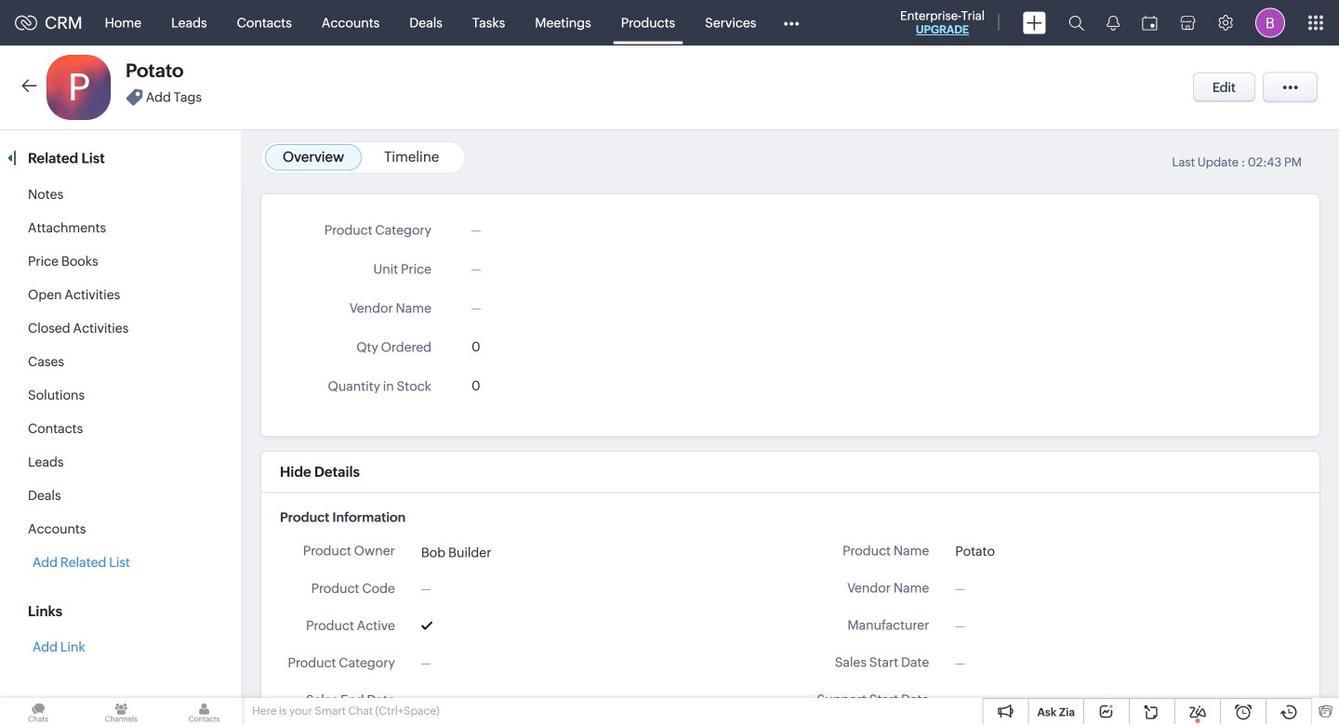 Task type: vqa. For each thing, say whether or not it's contained in the screenshot.
other modules FIELD on the right
yes



Task type: locate. For each thing, give the bounding box(es) containing it.
create menu image
[[1023, 12, 1046, 34]]

chats image
[[0, 698, 76, 724]]

contacts image
[[166, 698, 242, 724]]

create menu element
[[1012, 0, 1057, 45]]

Other Modules field
[[771, 8, 811, 38]]



Task type: describe. For each thing, give the bounding box(es) containing it.
search image
[[1068, 15, 1084, 31]]

profile image
[[1255, 8, 1285, 38]]

logo image
[[15, 15, 37, 30]]

profile element
[[1244, 0, 1296, 45]]

signals image
[[1107, 15, 1120, 31]]

search element
[[1057, 0, 1095, 46]]

channels image
[[83, 698, 159, 724]]

signals element
[[1095, 0, 1131, 46]]

calendar image
[[1142, 15, 1158, 30]]



